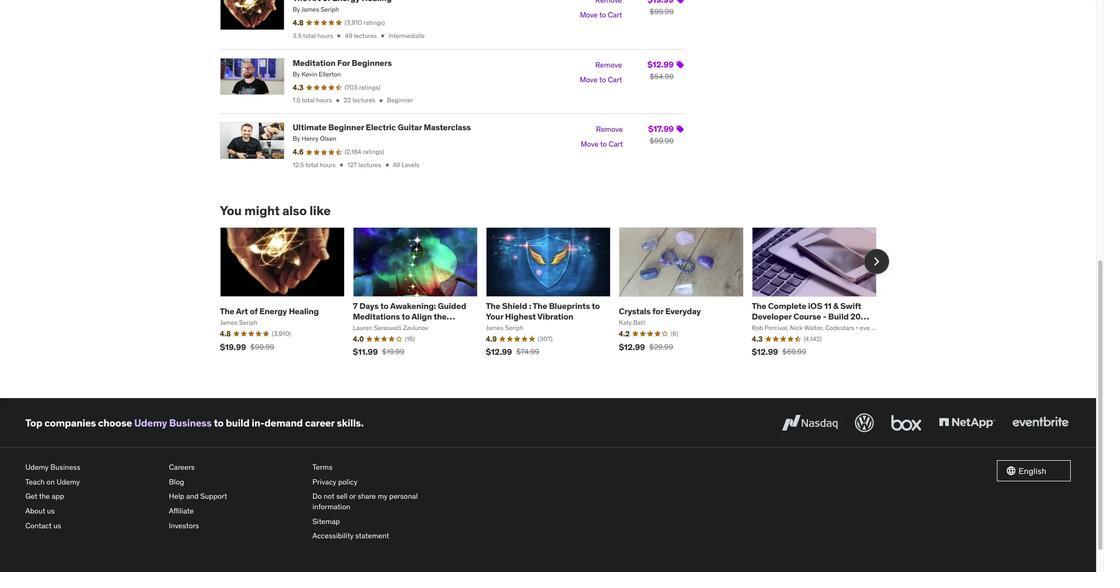 Task type: describe. For each thing, give the bounding box(es) containing it.
in-
[[252, 417, 265, 430]]

$17.99 $99.99
[[649, 124, 674, 146]]

$17.99
[[649, 124, 674, 134]]

xxsmall image right 49 lectures
[[379, 32, 386, 40]]

support
[[200, 492, 227, 502]]

crystals for everyday
[[619, 306, 701, 317]]

personal
[[389, 492, 418, 502]]

all levels
[[393, 161, 420, 169]]

awakening:
[[390, 301, 436, 312]]

(3,910
[[345, 18, 362, 26]]

teach
[[25, 478, 45, 487]]

ultimate beginner electric guitar masterclass by henry olsen
[[293, 122, 471, 143]]

not
[[324, 492, 335, 502]]

complete
[[769, 301, 807, 312]]

kevin
[[302, 70, 317, 78]]

$99.99 inside $17.99 $99.99
[[650, 136, 674, 146]]

7
[[353, 301, 358, 312]]

nasdaq image
[[780, 412, 841, 435]]

olsen
[[320, 135, 337, 143]]

you might also like
[[220, 203, 331, 219]]

0 vertical spatial us
[[47, 507, 55, 516]]

1 horizontal spatial beginner
[[387, 96, 413, 104]]

james
[[302, 5, 319, 13]]

remove for $12.99
[[596, 60, 622, 70]]

-
[[823, 311, 827, 322]]

0 vertical spatial move to cart button
[[580, 8, 622, 23]]

1 by from the top
[[293, 5, 300, 13]]

meditation
[[293, 57, 336, 68]]

(703 ratings)
[[345, 83, 381, 91]]

the inside 7 days to awakening: guided meditations to align the chakras
[[434, 311, 447, 322]]

0 vertical spatial udemy business link
[[134, 417, 212, 430]]

(3,910 ratings)
[[345, 18, 385, 26]]

investors link
[[169, 519, 304, 534]]

the for the complete ios 11 & swift developer course - build 20 apps
[[752, 301, 767, 312]]

4.6
[[293, 147, 304, 157]]

top companies choose udemy business to build in-demand career skills.
[[25, 417, 364, 430]]

remove for $17.99
[[596, 125, 623, 134]]

xxsmall image left 127
[[338, 162, 345, 169]]

beginner inside ultimate beginner electric guitar masterclass by henry olsen
[[328, 122, 364, 133]]

get
[[25, 492, 37, 502]]

by inside meditation for beginners by kevin ellerton
[[293, 70, 300, 78]]

do not sell or share my personal information button
[[313, 490, 448, 515]]

the for the shield : the blueprints to your highest vibration
[[486, 301, 501, 312]]

move for $12.99
[[580, 75, 598, 84]]

chakras
[[353, 321, 385, 332]]

meditation for beginners link
[[293, 57, 392, 68]]

49 lectures
[[345, 32, 377, 40]]

2 xxsmall image from the left
[[378, 97, 385, 104]]

(703
[[345, 83, 358, 91]]

contact us link
[[25, 519, 161, 534]]

12.5
[[293, 161, 304, 169]]

highest
[[505, 311, 536, 322]]

or
[[349, 492, 356, 502]]

3.5
[[293, 32, 302, 40]]

eventbrite image
[[1011, 412, 1071, 435]]

masterclass
[[424, 122, 471, 133]]

$54.99
[[650, 72, 674, 81]]

meditation for beginners by kevin ellerton
[[293, 57, 392, 78]]

coupon icon image for $17.99
[[676, 125, 685, 134]]

everyday
[[666, 306, 701, 317]]

xxsmall image left 49
[[336, 32, 343, 40]]

127 lectures
[[348, 161, 382, 169]]

intermediate
[[389, 32, 425, 40]]

terms link
[[313, 461, 448, 476]]

careers blog help and support affiliate investors
[[169, 463, 227, 531]]

apps
[[752, 321, 773, 332]]

top
[[25, 417, 42, 430]]

next image
[[868, 253, 885, 270]]

udemy business teach on udemy get the app about us contact us
[[25, 463, 80, 531]]

ellerton
[[319, 70, 341, 78]]

22
[[344, 96, 351, 104]]

english button
[[998, 461, 1071, 482]]

1 vertical spatial us
[[53, 522, 61, 531]]

1 horizontal spatial business
[[169, 417, 212, 430]]

crystals for everyday link
[[619, 306, 701, 317]]

vibration
[[538, 311, 574, 322]]

electric
[[366, 122, 396, 133]]

english
[[1019, 466, 1047, 477]]

contact
[[25, 522, 52, 531]]

accessibility statement link
[[313, 530, 448, 544]]

$12.99
[[648, 59, 674, 70]]

the complete ios 11 & swift developer course - build 20 apps
[[752, 301, 862, 332]]

0 vertical spatial hours
[[317, 32, 333, 40]]

netapp image
[[937, 412, 998, 435]]

the inside the udemy business teach on udemy get the app about us contact us
[[39, 492, 50, 502]]

1.5
[[293, 96, 300, 104]]

ratings) for beginners
[[359, 83, 381, 91]]

art
[[236, 306, 248, 317]]

teach on udemy link
[[25, 476, 161, 490]]

days
[[360, 301, 379, 312]]

11
[[825, 301, 832, 312]]

7 days to awakening: guided meditations to align the chakras
[[353, 301, 466, 332]]

meditations
[[353, 311, 400, 322]]

energy
[[260, 306, 287, 317]]



Task type: vqa. For each thing, say whether or not it's contained in the screenshot.
might in the left of the page
yes



Task type: locate. For each thing, give the bounding box(es) containing it.
remove button left $17.99
[[596, 123, 623, 137]]

cart for $12.99
[[608, 75, 622, 84]]

1 vertical spatial the
[[39, 492, 50, 502]]

0 vertical spatial udemy
[[134, 417, 167, 430]]

xxsmall image left 22 on the left of page
[[334, 97, 342, 104]]

total right '1.5'
[[302, 96, 315, 104]]

ratings) for electric
[[363, 148, 384, 156]]

the right align
[[434, 311, 447, 322]]

0 vertical spatial $99.99
[[650, 7, 674, 16]]

move
[[580, 10, 598, 20], [580, 75, 598, 84], [581, 140, 599, 149]]

of
[[250, 306, 258, 317]]

accessibility
[[313, 532, 354, 541]]

0 horizontal spatial business
[[50, 463, 80, 473]]

coupon icon image
[[676, 0, 685, 4], [676, 61, 685, 69], [676, 125, 685, 134]]

hours for meditation
[[316, 96, 332, 104]]

remove move to cart for $17.99
[[581, 125, 623, 149]]

you
[[220, 203, 242, 219]]

skills.
[[337, 417, 364, 430]]

align
[[412, 311, 432, 322]]

box image
[[889, 412, 925, 435]]

information
[[313, 503, 351, 512]]

the complete ios 11 & swift developer course - build 20 apps link
[[752, 301, 870, 332]]

1 vertical spatial lectures
[[353, 96, 376, 104]]

ratings) up 22 lectures
[[359, 83, 381, 91]]

move for $17.99
[[581, 140, 599, 149]]

ultimate
[[293, 122, 327, 133]]

total for meditation
[[302, 96, 315, 104]]

total
[[303, 32, 316, 40], [302, 96, 315, 104], [306, 161, 318, 169]]

the left art
[[220, 306, 234, 317]]

coupon icon image for $12.99
[[676, 61, 685, 69]]

by left kevin
[[293, 70, 300, 78]]

0 horizontal spatial udemy
[[25, 463, 49, 473]]

business up on
[[50, 463, 80, 473]]

0 vertical spatial beginner
[[387, 96, 413, 104]]

0 horizontal spatial the
[[39, 492, 50, 502]]

get the app link
[[25, 490, 161, 505]]

2 vertical spatial cart
[[609, 140, 623, 149]]

0 horizontal spatial xxsmall image
[[334, 97, 342, 104]]

1 vertical spatial remove
[[596, 125, 623, 134]]

1 $99.99 from the top
[[650, 7, 674, 16]]

total right 12.5
[[306, 161, 318, 169]]

1 vertical spatial cart
[[608, 75, 622, 84]]

hours left 127
[[320, 161, 336, 169]]

volkswagen image
[[853, 412, 877, 435]]

henry
[[302, 135, 319, 143]]

127
[[348, 161, 357, 169]]

build
[[226, 417, 250, 430]]

2 coupon icon image from the top
[[676, 61, 685, 69]]

remove button for $17.99
[[596, 123, 623, 137]]

app
[[52, 492, 64, 502]]

guided
[[438, 301, 466, 312]]

ratings) inside 703 ratings element
[[359, 83, 381, 91]]

2 vertical spatial move to cart button
[[581, 137, 623, 152]]

udemy up teach
[[25, 463, 49, 473]]

0 vertical spatial by
[[293, 5, 300, 13]]

about us link
[[25, 505, 161, 519]]

shield
[[502, 301, 527, 312]]

$12.99 $54.99
[[648, 59, 674, 81]]

hours for ultimate
[[320, 161, 336, 169]]

4.3
[[293, 83, 304, 92]]

0 vertical spatial remove move to cart
[[580, 60, 622, 84]]

build
[[829, 311, 849, 322]]

blog link
[[169, 476, 304, 490]]

my
[[378, 492, 388, 502]]

xxsmall image
[[336, 32, 343, 40], [379, 32, 386, 40], [338, 162, 345, 169], [384, 162, 391, 169]]

3 by from the top
[[293, 135, 300, 143]]

ratings) inside 3,910 ratings element
[[364, 18, 385, 26]]

0 vertical spatial cart
[[608, 10, 622, 20]]

terms privacy policy do not sell or share my personal information sitemap accessibility statement
[[313, 463, 418, 541]]

business inside the udemy business teach on udemy get the app about us contact us
[[50, 463, 80, 473]]

privacy
[[313, 478, 337, 487]]

2 vertical spatial total
[[306, 161, 318, 169]]

22 lectures
[[344, 96, 376, 104]]

remove button
[[596, 58, 622, 73], [596, 123, 623, 137]]

the art of energy healing link
[[220, 306, 319, 317]]

0 vertical spatial business
[[169, 417, 212, 430]]

ratings) up 127 lectures
[[363, 148, 384, 156]]

0 vertical spatial ratings)
[[364, 18, 385, 26]]

3.5 total hours
[[293, 32, 333, 40]]

1 vertical spatial move to cart button
[[580, 73, 622, 87]]

sell
[[336, 492, 348, 502]]

the for the art of energy healing
[[220, 306, 234, 317]]

seriph
[[321, 5, 339, 13]]

move to cart button for $17.99
[[581, 137, 623, 152]]

carousel element
[[220, 227, 890, 365]]

$99.99 down $17.99
[[650, 136, 674, 146]]

1 vertical spatial beginner
[[328, 122, 364, 133]]

developer
[[752, 311, 792, 322]]

to inside the shield : the blueprints to your highest vibration
[[592, 301, 600, 312]]

(2,184
[[345, 148, 361, 156]]

us right about
[[47, 507, 55, 516]]

2 $99.99 from the top
[[650, 136, 674, 146]]

remove left $17.99
[[596, 125, 623, 134]]

beginner up guitar
[[387, 96, 413, 104]]

1 vertical spatial remove move to cart
[[581, 125, 623, 149]]

affiliate link
[[169, 505, 304, 519]]

to inside move to cart button
[[600, 10, 606, 20]]

1 vertical spatial udemy business link
[[25, 461, 161, 476]]

on
[[47, 478, 55, 487]]

remove button down the move to cart
[[596, 58, 622, 73]]

blog
[[169, 478, 184, 487]]

by inside ultimate beginner electric guitar masterclass by henry olsen
[[293, 135, 300, 143]]

2 horizontal spatial udemy
[[134, 417, 167, 430]]

career
[[305, 417, 335, 430]]

1 horizontal spatial udemy
[[57, 478, 80, 487]]

by up 4.8
[[293, 5, 300, 13]]

lectures down 703 ratings element
[[353, 96, 376, 104]]

blueprints
[[549, 301, 590, 312]]

1 vertical spatial coupon icon image
[[676, 61, 685, 69]]

1.5 total hours
[[293, 96, 332, 104]]

demand
[[265, 417, 303, 430]]

move to cart
[[580, 10, 622, 20]]

cart for $17.99
[[609, 140, 623, 149]]

crystals
[[619, 306, 651, 317]]

7 days to awakening: guided meditations to align the chakras link
[[353, 301, 466, 332]]

ratings) up 49 lectures
[[364, 18, 385, 26]]

total for ultimate
[[306, 161, 318, 169]]

1 horizontal spatial the
[[434, 311, 447, 322]]

the shield : the blueprints to your highest vibration
[[486, 301, 600, 322]]

the inside "the complete ios 11 & swift developer course - build 20 apps"
[[752, 301, 767, 312]]

2 vertical spatial lectures
[[359, 161, 382, 169]]

remove move to cart
[[580, 60, 622, 84], [581, 125, 623, 149]]

affiliate
[[169, 507, 194, 516]]

investors
[[169, 522, 199, 531]]

xxsmall image
[[334, 97, 342, 104], [378, 97, 385, 104]]

sitemap link
[[313, 515, 448, 530]]

ultimate beginner electric guitar masterclass link
[[293, 122, 471, 133]]

4.8
[[293, 18, 304, 27]]

us
[[47, 507, 55, 516], [53, 522, 61, 531]]

move to cart button for $12.99
[[580, 73, 622, 87]]

remove move to cart for $12.99
[[580, 60, 622, 84]]

1 vertical spatial business
[[50, 463, 80, 473]]

udemy business link up careers
[[134, 417, 212, 430]]

terms
[[313, 463, 333, 473]]

move to cart button
[[580, 8, 622, 23], [580, 73, 622, 87], [581, 137, 623, 152]]

0 vertical spatial lectures
[[354, 32, 377, 40]]

udemy right on
[[57, 478, 80, 487]]

1 vertical spatial $99.99
[[650, 136, 674, 146]]

share
[[358, 492, 376, 502]]

2 by from the top
[[293, 70, 300, 78]]

hours left 22 on the left of page
[[316, 96, 332, 104]]

3 coupon icon image from the top
[[676, 125, 685, 134]]

20
[[851, 311, 861, 322]]

lectures down 3,910 ratings element
[[354, 32, 377, 40]]

1 vertical spatial move
[[580, 75, 598, 84]]

remove button for $12.99
[[596, 58, 622, 73]]

udemy
[[134, 417, 167, 430], [25, 463, 49, 473], [57, 478, 80, 487]]

also
[[283, 203, 307, 219]]

xxsmall image left all
[[384, 162, 391, 169]]

the up apps
[[752, 301, 767, 312]]

hours
[[317, 32, 333, 40], [316, 96, 332, 104], [320, 161, 336, 169]]

1 vertical spatial hours
[[316, 96, 332, 104]]

swift
[[841, 301, 862, 312]]

0 vertical spatial the
[[434, 311, 447, 322]]

1 horizontal spatial xxsmall image
[[378, 97, 385, 104]]

the right the ":"
[[533, 301, 548, 312]]

1 vertical spatial remove button
[[596, 123, 623, 137]]

all
[[393, 161, 400, 169]]

xxsmall image right 22 lectures
[[378, 97, 385, 104]]

2 vertical spatial hours
[[320, 161, 336, 169]]

lectures for beginners
[[353, 96, 376, 104]]

total right 3.5 at the top left of the page
[[303, 32, 316, 40]]

like
[[310, 203, 331, 219]]

the
[[434, 311, 447, 322], [39, 492, 50, 502]]

lectures down "2,184 ratings" element
[[359, 161, 382, 169]]

course
[[794, 311, 822, 322]]

statement
[[356, 532, 389, 541]]

1 vertical spatial udemy
[[25, 463, 49, 473]]

0 vertical spatial coupon icon image
[[676, 0, 685, 4]]

(2,184 ratings)
[[345, 148, 384, 156]]

1 xxsmall image from the left
[[334, 97, 342, 104]]

udemy right choose
[[134, 417, 167, 430]]

1 coupon icon image from the top
[[676, 0, 685, 4]]

udemy business link up get the app link on the left bottom
[[25, 461, 161, 476]]

the left the shield
[[486, 301, 501, 312]]

might
[[245, 203, 280, 219]]

0 vertical spatial remove
[[596, 60, 622, 70]]

0 vertical spatial total
[[303, 32, 316, 40]]

remove down the move to cart
[[596, 60, 622, 70]]

by up 4.6
[[293, 135, 300, 143]]

3,910 ratings element
[[345, 18, 385, 27]]

by james seriph
[[293, 5, 339, 13]]

1 vertical spatial total
[[302, 96, 315, 104]]

the right get
[[39, 492, 50, 502]]

careers link
[[169, 461, 304, 476]]

1 vertical spatial by
[[293, 70, 300, 78]]

0 vertical spatial move
[[580, 10, 598, 20]]

lectures for electric
[[359, 161, 382, 169]]

small image
[[1006, 466, 1017, 477]]

1 vertical spatial ratings)
[[359, 83, 381, 91]]

business up careers
[[169, 417, 212, 430]]

choose
[[98, 417, 132, 430]]

2 vertical spatial coupon icon image
[[676, 125, 685, 134]]

2 vertical spatial by
[[293, 135, 300, 143]]

&
[[834, 301, 839, 312]]

0 horizontal spatial beginner
[[328, 122, 364, 133]]

lectures
[[354, 32, 377, 40], [353, 96, 376, 104], [359, 161, 382, 169]]

2 vertical spatial move
[[581, 140, 599, 149]]

0 vertical spatial remove button
[[596, 58, 622, 73]]

beginner up olsen
[[328, 122, 364, 133]]

703 ratings element
[[345, 83, 381, 92]]

2 vertical spatial ratings)
[[363, 148, 384, 156]]

the art of energy healing
[[220, 306, 319, 317]]

2 vertical spatial udemy
[[57, 478, 80, 487]]

hours left 49
[[317, 32, 333, 40]]

2,184 ratings element
[[345, 148, 384, 157]]

ratings) inside "2,184 ratings" element
[[363, 148, 384, 156]]

us right the contact
[[53, 522, 61, 531]]

your
[[486, 311, 504, 322]]

companies
[[44, 417, 96, 430]]

$99.99 up $12.99
[[650, 7, 674, 16]]



